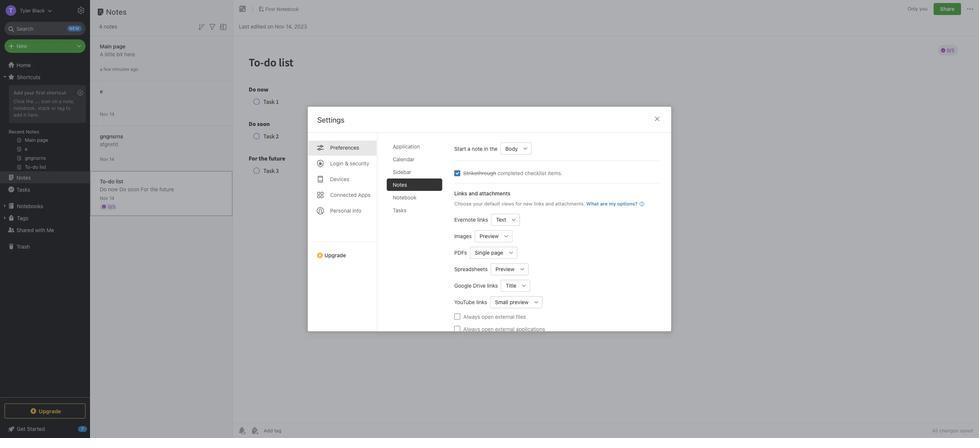 Task type: vqa. For each thing, say whether or not it's contained in the screenshot.
Insert image at the top left
no



Task type: locate. For each thing, give the bounding box(es) containing it.
and right the links
[[469, 190, 478, 197]]

always right always open external applications option
[[463, 326, 480, 332]]

external down always open external files
[[495, 326, 515, 332]]

0 vertical spatial your
[[24, 90, 34, 96]]

0 horizontal spatial upgrade button
[[5, 404, 86, 419]]

nov 14 up "gngnsrns"
[[100, 111, 114, 117]]

tasks inside 'button'
[[17, 186, 30, 193]]

items.
[[548, 170, 563, 176]]

what are my options?
[[586, 201, 638, 207]]

1 vertical spatial and
[[545, 201, 554, 207]]

evernote links
[[454, 216, 488, 223]]

expand note image
[[238, 5, 247, 14]]

tab list
[[308, 133, 377, 331], [387, 140, 448, 331]]

your up click the ...
[[24, 90, 34, 96]]

nov left the 14,
[[275, 23, 284, 29]]

preview for images
[[480, 233, 499, 239]]

1 horizontal spatial the
[[150, 186, 158, 192]]

preview button for images
[[475, 230, 501, 242]]

1 vertical spatial your
[[473, 201, 483, 207]]

group
[[0, 83, 90, 174]]

0 vertical spatial nov 14
[[100, 111, 114, 117]]

notes down 'sidebar'
[[393, 182, 407, 188]]

the
[[26, 98, 33, 104], [490, 145, 498, 152], [150, 186, 158, 192]]

1 horizontal spatial on
[[267, 23, 273, 29]]

click the ...
[[14, 98, 40, 104]]

to-do list
[[100, 178, 123, 184]]

and left attachments.
[[545, 201, 554, 207]]

2 vertical spatial 14
[[109, 195, 114, 201]]

notes inside note list element
[[106, 8, 127, 16]]

nov 14 up 0/3
[[100, 195, 114, 201]]

a left few
[[100, 66, 102, 72]]

1 horizontal spatial page
[[491, 249, 503, 256]]

on inside note window element
[[267, 23, 273, 29]]

2 vertical spatial nov 14
[[100, 195, 114, 201]]

1 always from the top
[[463, 313, 480, 320]]

page inside main page a little bit here
[[113, 43, 125, 49]]

2 vertical spatial the
[[150, 186, 158, 192]]

page for single
[[491, 249, 503, 256]]

0 vertical spatial preview button
[[475, 230, 501, 242]]

1 vertical spatial page
[[491, 249, 503, 256]]

2 always from the top
[[463, 326, 480, 332]]

shared with me link
[[0, 224, 90, 236]]

0 horizontal spatial tab list
[[308, 133, 377, 331]]

notes up notes
[[106, 8, 127, 16]]

tab list containing preferences
[[308, 133, 377, 331]]

1 vertical spatial preview button
[[491, 263, 516, 275]]

notebooks
[[17, 203, 43, 209]]

nov 14 down sfgnsfd
[[100, 156, 114, 162]]

do
[[100, 186, 107, 192], [119, 186, 126, 192]]

0 horizontal spatial your
[[24, 90, 34, 96]]

tree
[[0, 59, 90, 397]]

gngnsrns
[[100, 133, 123, 139]]

Choose default view option for PDFs field
[[470, 247, 517, 259]]

on up "or"
[[52, 98, 58, 104]]

1 vertical spatial open
[[482, 326, 494, 332]]

first
[[265, 6, 275, 12]]

your
[[24, 90, 34, 96], [473, 201, 483, 207]]

1 nov 14 from the top
[[100, 111, 114, 117]]

notebooks link
[[0, 200, 90, 212]]

main page a little bit here
[[100, 43, 135, 57]]

recent
[[9, 129, 24, 135]]

1 vertical spatial nov 14
[[100, 156, 114, 162]]

a inside note list element
[[100, 66, 102, 72]]

a left note
[[468, 145, 470, 152]]

links right the new at the top
[[534, 201, 544, 207]]

shared with me
[[17, 227, 54, 233]]

0 vertical spatial upgrade button
[[308, 242, 377, 261]]

1 horizontal spatial notebook
[[393, 194, 416, 201]]

1 vertical spatial tasks
[[393, 207, 406, 213]]

apps
[[358, 192, 371, 198]]

icon
[[41, 98, 51, 104]]

1 vertical spatial notebook
[[393, 194, 416, 201]]

external up always open external applications
[[495, 313, 515, 320]]

0 horizontal spatial tasks
[[17, 186, 30, 193]]

shortcuts button
[[0, 71, 90, 83]]

links down drive
[[476, 299, 487, 305]]

notes right recent
[[26, 129, 39, 135]]

0 horizontal spatial page
[[113, 43, 125, 49]]

2 nov 14 from the top
[[100, 156, 114, 162]]

click
[[14, 98, 25, 104]]

1 horizontal spatial your
[[473, 201, 483, 207]]

your for default
[[473, 201, 483, 207]]

ago
[[130, 66, 138, 72]]

preview inside choose default view option for images field
[[480, 233, 499, 239]]

shortcut
[[46, 90, 66, 96]]

14 up "gngnsrns"
[[109, 111, 114, 117]]

notebook down the notes tab
[[393, 194, 416, 201]]

calendar tab
[[387, 153, 442, 165]]

2 do from the left
[[119, 186, 126, 192]]

links
[[534, 201, 544, 207], [477, 216, 488, 223], [487, 282, 498, 289], [476, 299, 487, 305]]

expand tags image
[[2, 215, 8, 221]]

notebook inside tab
[[393, 194, 416, 201]]

1 vertical spatial 14
[[109, 156, 114, 162]]

notes inside tab
[[393, 182, 407, 188]]

preview up single page
[[480, 233, 499, 239]]

tasks up notebooks
[[17, 186, 30, 193]]

a few minutes ago
[[100, 66, 138, 72]]

note,
[[63, 98, 75, 104]]

1 vertical spatial external
[[495, 326, 515, 332]]

it
[[23, 112, 26, 118]]

0 vertical spatial upgrade
[[325, 252, 346, 258]]

2 open from the top
[[482, 326, 494, 332]]

0 vertical spatial open
[[482, 313, 494, 320]]

on right edited
[[267, 23, 273, 29]]

what
[[586, 201, 599, 207]]

tab list for start a note in the
[[387, 140, 448, 331]]

external for files
[[495, 313, 515, 320]]

0 vertical spatial notebook
[[277, 6, 299, 12]]

notes
[[106, 8, 127, 16], [26, 129, 39, 135], [17, 174, 31, 181], [393, 182, 407, 188]]

Search text field
[[10, 22, 80, 35]]

title button
[[501, 280, 518, 292]]

google drive links
[[454, 282, 498, 289]]

always right always open external files option
[[463, 313, 480, 320]]

here.
[[28, 112, 39, 118]]

0 horizontal spatial the
[[26, 98, 33, 104]]

14
[[109, 111, 114, 117], [109, 156, 114, 162], [109, 195, 114, 201]]

0 vertical spatial external
[[495, 313, 515, 320]]

group containing add your first shortcut
[[0, 83, 90, 174]]

always for always open external files
[[463, 313, 480, 320]]

preview button up "title" button at the right of page
[[491, 263, 516, 275]]

nov 14
[[100, 111, 114, 117], [100, 156, 114, 162], [100, 195, 114, 201]]

always
[[463, 313, 480, 320], [463, 326, 480, 332]]

0 vertical spatial always
[[463, 313, 480, 320]]

2 vertical spatial a
[[468, 145, 470, 152]]

1 vertical spatial always
[[463, 326, 480, 332]]

tasks inside tab
[[393, 207, 406, 213]]

and
[[469, 190, 478, 197], [545, 201, 554, 207]]

new
[[523, 201, 533, 207]]

1 horizontal spatial do
[[119, 186, 126, 192]]

the right in
[[490, 145, 498, 152]]

tasks tab
[[387, 204, 442, 216]]

notebook right first
[[277, 6, 299, 12]]

nov up 0/3
[[100, 195, 108, 201]]

upgrade button
[[308, 242, 377, 261], [5, 404, 86, 419]]

open up always open external applications
[[482, 313, 494, 320]]

images
[[454, 233, 472, 239]]

notebook inside button
[[277, 6, 299, 12]]

1 horizontal spatial upgrade
[[325, 252, 346, 258]]

preferences
[[330, 144, 359, 151]]

tags button
[[0, 212, 90, 224]]

0 vertical spatial preview
[[480, 233, 499, 239]]

0 horizontal spatial a
[[59, 98, 62, 104]]

0 vertical spatial tasks
[[17, 186, 30, 193]]

14 up 0/3
[[109, 195, 114, 201]]

only you
[[908, 6, 928, 12]]

completed
[[498, 170, 523, 176]]

tags
[[17, 215, 28, 221]]

1 vertical spatial preview
[[496, 266, 515, 272]]

body
[[505, 145, 518, 152]]

little
[[105, 51, 115, 57]]

1 horizontal spatial a
[[100, 66, 102, 72]]

page up bit
[[113, 43, 125, 49]]

0 horizontal spatial upgrade
[[39, 408, 61, 414]]

0/3
[[108, 204, 115, 210]]

always for always open external applications
[[463, 326, 480, 332]]

tab list for application
[[308, 133, 377, 331]]

2 external from the top
[[495, 326, 515, 332]]

do down "to-"
[[100, 186, 107, 192]]

connected apps
[[330, 192, 371, 198]]

external for applications
[[495, 326, 515, 332]]

soon
[[128, 186, 139, 192]]

2 horizontal spatial the
[[490, 145, 498, 152]]

your inside tree
[[24, 90, 34, 96]]

list
[[116, 178, 123, 184]]

expand notebooks image
[[2, 203, 8, 209]]

links
[[454, 190, 467, 197]]

your down links and attachments
[[473, 201, 483, 207]]

1 horizontal spatial tab list
[[387, 140, 448, 331]]

choose your default views for new links and attachments.
[[454, 201, 585, 207]]

1 14 from the top
[[109, 111, 114, 117]]

1 external from the top
[[495, 313, 515, 320]]

1 vertical spatial a
[[59, 98, 62, 104]]

page right single
[[491, 249, 503, 256]]

0 vertical spatial page
[[113, 43, 125, 49]]

0 vertical spatial the
[[26, 98, 33, 104]]

preview
[[480, 233, 499, 239], [496, 266, 515, 272]]

0 horizontal spatial and
[[469, 190, 478, 197]]

1 horizontal spatial upgrade button
[[308, 242, 377, 261]]

small
[[495, 299, 508, 305]]

Choose default view option for Images field
[[475, 230, 513, 242]]

application
[[393, 143, 420, 150]]

nov down e
[[100, 111, 108, 117]]

1 vertical spatial on
[[52, 98, 58, 104]]

notes
[[104, 23, 117, 30]]

preview button up single page button
[[475, 230, 501, 242]]

tab list containing application
[[387, 140, 448, 331]]

options?
[[617, 201, 638, 207]]

changes
[[939, 428, 958, 434]]

your for first
[[24, 90, 34, 96]]

0 vertical spatial 14
[[109, 111, 114, 117]]

0 vertical spatial on
[[267, 23, 273, 29]]

page inside single page button
[[491, 249, 503, 256]]

external
[[495, 313, 515, 320], [495, 326, 515, 332]]

preview button
[[475, 230, 501, 242], [491, 263, 516, 275]]

tasks down "notebook" tab
[[393, 207, 406, 213]]

14 down sfgnsfd
[[109, 156, 114, 162]]

Choose default view option for Spreadsheets field
[[491, 263, 528, 275]]

for
[[141, 186, 149, 192]]

0 vertical spatial a
[[100, 66, 102, 72]]

notebook tab
[[387, 191, 442, 204]]

calendar
[[393, 156, 415, 162]]

upgrade inside tab list
[[325, 252, 346, 258]]

note window element
[[233, 0, 979, 438]]

the left ...
[[26, 98, 33, 104]]

None search field
[[10, 22, 80, 35]]

a up tag
[[59, 98, 62, 104]]

the right for
[[150, 186, 158, 192]]

preview inside 'field'
[[496, 266, 515, 272]]

1 open from the top
[[482, 313, 494, 320]]

links right drive
[[487, 282, 498, 289]]

1 horizontal spatial tasks
[[393, 207, 406, 213]]

open down always open external files
[[482, 326, 494, 332]]

do down list at the left
[[119, 186, 126, 192]]

main
[[100, 43, 112, 49]]

0 horizontal spatial on
[[52, 98, 58, 104]]

2 14 from the top
[[109, 156, 114, 162]]

close image
[[653, 114, 662, 123]]

1 horizontal spatial and
[[545, 201, 554, 207]]

application tab
[[387, 140, 442, 153]]

preview up "title" button at the right of page
[[496, 266, 515, 272]]

google
[[454, 282, 472, 289]]

attachments.
[[555, 201, 585, 207]]

0 horizontal spatial notebook
[[277, 6, 299, 12]]

0 horizontal spatial do
[[100, 186, 107, 192]]

views
[[501, 201, 514, 207]]



Task type: describe. For each thing, give the bounding box(es) containing it.
2 horizontal spatial a
[[468, 145, 470, 152]]

Choose default view option for Google Drive links field
[[501, 280, 530, 292]]

settings image
[[77, 6, 86, 15]]

strikethrough
[[463, 170, 496, 176]]

personal
[[330, 207, 351, 214]]

me
[[47, 227, 54, 233]]

shortcuts
[[17, 74, 40, 80]]

all changes saved
[[932, 428, 973, 434]]

security
[[350, 160, 369, 167]]

spreadsheets
[[454, 266, 488, 272]]

tag
[[57, 105, 65, 111]]

first notebook
[[265, 6, 299, 12]]

with
[[35, 227, 45, 233]]

a inside icon on a note, notebook, stack or tag to add it here.
[[59, 98, 62, 104]]

0 vertical spatial and
[[469, 190, 478, 197]]

login & security
[[330, 160, 369, 167]]

text button
[[491, 214, 508, 226]]

notes up tasks 'button'
[[17, 174, 31, 181]]

future
[[159, 186, 174, 192]]

youtube links
[[454, 299, 487, 305]]

sfgnsfd
[[100, 141, 118, 147]]

...
[[35, 98, 40, 104]]

are
[[600, 201, 608, 207]]

small preview
[[495, 299, 529, 305]]

tasks button
[[0, 183, 90, 195]]

1 vertical spatial the
[[490, 145, 498, 152]]

icon on a note, notebook, stack or tag to add it here.
[[14, 98, 75, 118]]

nov 14 for gngnsrns
[[100, 156, 114, 162]]

open for always open external files
[[482, 313, 494, 320]]

add your first shortcut
[[14, 90, 66, 96]]

4 notes
[[99, 23, 117, 30]]

sidebar tab
[[387, 166, 442, 178]]

first
[[36, 90, 45, 96]]

page for main
[[113, 43, 125, 49]]

always open external applications
[[463, 326, 545, 332]]

open for always open external applications
[[482, 326, 494, 332]]

saved
[[960, 428, 973, 434]]

upgrade button inside tab list
[[308, 242, 377, 261]]

text
[[496, 216, 506, 223]]

last edited on nov 14, 2023
[[239, 23, 307, 29]]

pdfs
[[454, 249, 467, 256]]

Always open external applications checkbox
[[454, 326, 460, 332]]

start a note in the
[[454, 145, 498, 152]]

small preview button
[[490, 296, 530, 308]]

share
[[940, 6, 955, 12]]

note list element
[[90, 0, 233, 438]]

Note Editor text field
[[233, 36, 979, 423]]

to-
[[100, 178, 108, 184]]

new button
[[5, 39, 86, 53]]

strikethrough completed checklist items.
[[463, 170, 563, 176]]

do now do soon for the future
[[100, 186, 174, 192]]

evernote
[[454, 216, 476, 223]]

single page button
[[470, 247, 505, 259]]

the inside note list element
[[150, 186, 158, 192]]

Always open external files checkbox
[[454, 314, 460, 320]]

notes link
[[0, 171, 90, 183]]

for
[[516, 201, 522, 207]]

gngnsrns sfgnsfd
[[100, 133, 123, 147]]

settings
[[317, 116, 344, 124]]

3 14 from the top
[[109, 195, 114, 201]]

add tag image
[[250, 426, 259, 435]]

sidebar
[[393, 169, 411, 175]]

preview button for spreadsheets
[[491, 263, 516, 275]]

1 do from the left
[[100, 186, 107, 192]]

14 for gngnsrns
[[109, 156, 114, 162]]

now
[[108, 186, 118, 192]]

recent notes
[[9, 129, 39, 135]]

preview for spreadsheets
[[496, 266, 515, 272]]

always open external files
[[463, 313, 526, 320]]

trash link
[[0, 240, 90, 252]]

14,
[[286, 23, 293, 29]]

add a reminder image
[[237, 426, 246, 435]]

1 vertical spatial upgrade button
[[5, 404, 86, 419]]

or
[[51, 105, 56, 111]]

few
[[104, 66, 111, 72]]

14 for e
[[109, 111, 114, 117]]

single page
[[475, 249, 503, 256]]

my
[[609, 201, 616, 207]]

notes tab
[[387, 179, 442, 191]]

Start a new note in the body or title. field
[[501, 143, 532, 155]]

on inside icon on a note, notebook, stack or tag to add it here.
[[52, 98, 58, 104]]

share button
[[934, 3, 961, 15]]

here
[[124, 51, 135, 57]]

note
[[472, 145, 483, 152]]

single
[[475, 249, 490, 256]]

trash
[[17, 243, 30, 250]]

nov inside note window element
[[275, 23, 284, 29]]

Select878 checkbox
[[454, 170, 460, 176]]

applications
[[516, 326, 545, 332]]

personal info
[[330, 207, 361, 214]]

the inside tree
[[26, 98, 33, 104]]

youtube
[[454, 299, 475, 305]]

add
[[14, 90, 23, 96]]

home link
[[0, 59, 90, 71]]

group inside tree
[[0, 83, 90, 174]]

preview
[[510, 299, 529, 305]]

last
[[239, 23, 249, 29]]

nov down sfgnsfd
[[100, 156, 108, 162]]

home
[[17, 62, 31, 68]]

4
[[99, 23, 102, 30]]

start
[[454, 145, 466, 152]]

&
[[345, 160, 348, 167]]

checklist
[[525, 170, 546, 176]]

files
[[516, 313, 526, 320]]

tree containing home
[[0, 59, 90, 397]]

2023
[[294, 23, 307, 29]]

nov 14 for e
[[100, 111, 114, 117]]

first notebook button
[[256, 4, 301, 14]]

default
[[484, 201, 500, 207]]

connected
[[330, 192, 357, 198]]

3 nov 14 from the top
[[100, 195, 114, 201]]

1 vertical spatial upgrade
[[39, 408, 61, 414]]

attachments
[[479, 190, 510, 197]]

bit
[[117, 51, 123, 57]]

drive
[[473, 282, 486, 289]]

links left text button at the right
[[477, 216, 488, 223]]

Choose default view option for YouTube links field
[[490, 296, 542, 308]]

to
[[66, 105, 71, 111]]

choose
[[454, 201, 472, 207]]

info
[[352, 207, 361, 214]]

Choose default view option for Evernote links field
[[491, 214, 520, 226]]



